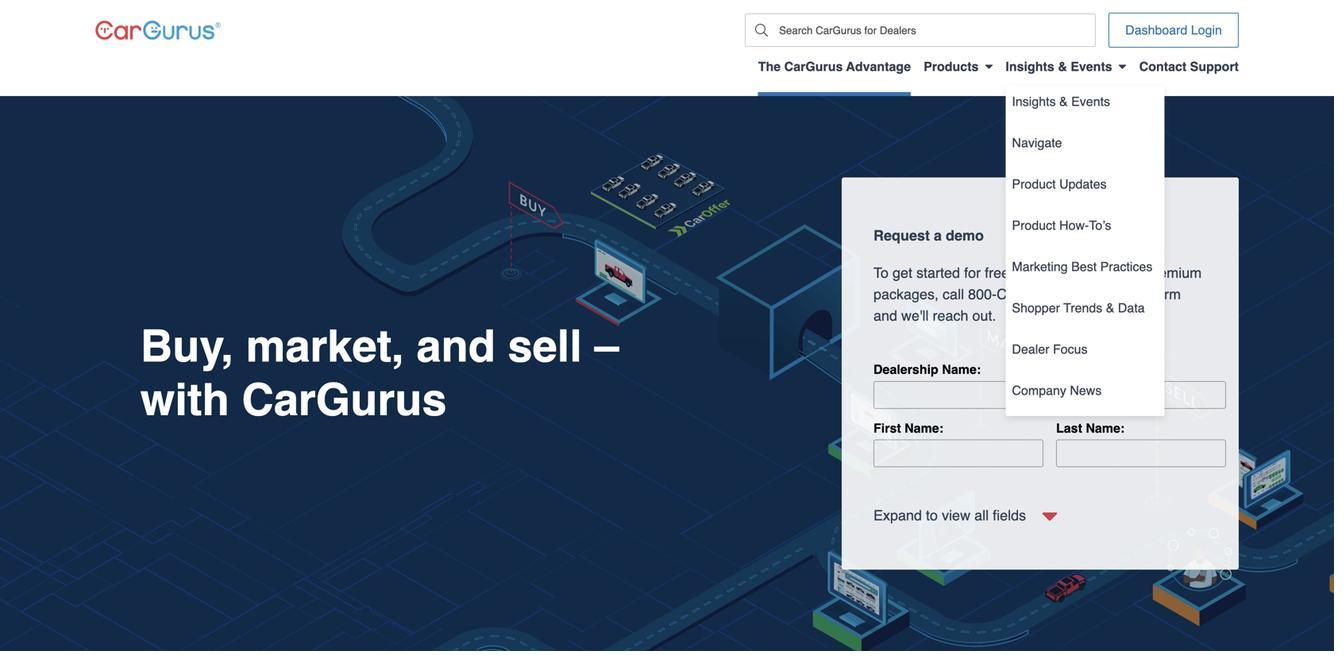 Task type: locate. For each thing, give the bounding box(es) containing it.
fields
[[993, 508, 1027, 524]]

0 horizontal spatial to
[[927, 508, 938, 524]]

1 vertical spatial cargurus
[[242, 375, 447, 426]]

0 horizontal spatial cargurus
[[242, 375, 447, 426]]

request
[[874, 228, 930, 244]]

product down the navigate
[[1013, 177, 1056, 191]]

–
[[595, 321, 619, 372]]

product for product how-to's
[[1013, 218, 1056, 233]]

data
[[1119, 301, 1146, 315]]

all
[[975, 508, 989, 524]]

insights right caret down image
[[1006, 59, 1055, 74]]

1 vertical spatial to
[[927, 508, 938, 524]]

buy, market, and sell – with cargurus
[[140, 321, 619, 426]]

or right free at the top
[[1014, 265, 1027, 281]]

& up the navigate
[[1060, 94, 1068, 109]]

1 vertical spatial or
[[1083, 286, 1096, 303]]

dealership name:
[[874, 362, 981, 377]]

events up navigate link
[[1072, 94, 1111, 109]]

0 vertical spatial or
[[1014, 265, 1027, 281]]

events
[[1071, 59, 1113, 74], [1072, 94, 1111, 109]]

last
[[1057, 421, 1083, 436]]

cargurus inside buy, market, and sell – with cargurus
[[242, 375, 447, 426]]

cargurus
[[785, 59, 843, 74], [242, 375, 447, 426]]

advantage
[[847, 59, 911, 74]]

dealer focus link
[[1013, 340, 1159, 369]]

the cargurus advantage
[[759, 59, 911, 74]]

name: right first
[[905, 421, 944, 436]]

1 horizontal spatial cargurus
[[785, 59, 843, 74]]

how-
[[1060, 218, 1090, 233]]

started
[[917, 265, 961, 281]]

insights & events
[[1006, 59, 1113, 74], [1013, 94, 1111, 109]]

insights up the navigate
[[1013, 94, 1056, 109]]

cargurus right the
[[785, 59, 843, 74]]

800-
[[969, 286, 997, 303]]

login
[[1192, 23, 1223, 37]]

dealer focus
[[1013, 342, 1088, 357]]

0 vertical spatial events
[[1071, 59, 1113, 74]]

use
[[1100, 286, 1123, 303]]

0 horizontal spatial and
[[417, 321, 496, 372]]

cargurus down the market,
[[242, 375, 447, 426]]

0 vertical spatial product
[[1013, 177, 1056, 191]]

events left caret down icon
[[1071, 59, 1113, 74]]

1 vertical spatial &
[[1060, 94, 1068, 109]]

1 horizontal spatial and
[[874, 308, 898, 324]]

cargurus inside 'link'
[[785, 59, 843, 74]]

Dealership Name: text field
[[874, 381, 1227, 409]]

name: for first name:
[[905, 421, 944, 436]]

insights & events up insights & events link on the top of page
[[1006, 59, 1113, 74]]

a
[[934, 228, 942, 244]]

0 vertical spatial &
[[1059, 59, 1068, 74]]

insights & events up the navigate
[[1013, 94, 1111, 109]]

reach
[[933, 308, 969, 324]]

product how-to's
[[1013, 218, 1112, 233]]

or left use
[[1083, 286, 1096, 303]]

& up insights & events link on the top of page
[[1059, 59, 1068, 74]]

product updates
[[1013, 177, 1107, 191]]

news
[[1071, 383, 1102, 398]]

to's
[[1090, 218, 1112, 233]]

product
[[1013, 177, 1056, 191], [1013, 218, 1056, 233]]

trends
[[1064, 301, 1103, 315]]

free
[[985, 265, 1010, 281]]

cargurus
[[997, 286, 1079, 303]]

learn
[[1047, 265, 1078, 281]]

Search CarGurus for Dealers search field
[[778, 15, 1096, 46]]

packages,
[[874, 286, 939, 303]]

insights
[[1006, 59, 1055, 74], [1013, 94, 1056, 109]]

for
[[965, 265, 981, 281]]

1 product from the top
[[1013, 177, 1056, 191]]

name: right last
[[1086, 421, 1125, 436]]

0 vertical spatial cargurus
[[785, 59, 843, 74]]

sell
[[508, 321, 582, 372]]

best
[[1072, 259, 1097, 274]]

contact support link
[[1140, 59, 1240, 83]]

about
[[1082, 265, 1118, 281]]

with
[[140, 375, 229, 426]]

product updates link
[[1013, 175, 1159, 203]]

name:
[[943, 362, 981, 377], [905, 421, 944, 436], [1086, 421, 1125, 436]]

and
[[874, 308, 898, 324], [417, 321, 496, 372]]

name: down reach
[[943, 362, 981, 377]]

dashboard login
[[1126, 23, 1223, 37]]

1 vertical spatial product
[[1013, 218, 1056, 233]]

cargurus logo image
[[95, 20, 221, 40]]

2 product from the top
[[1013, 218, 1056, 233]]

marketing best practices
[[1013, 259, 1153, 274]]

or
[[1014, 265, 1027, 281], [1083, 286, 1096, 303]]

product left how-
[[1013, 218, 1056, 233]]

to
[[1031, 265, 1043, 281], [927, 508, 938, 524]]

& left data
[[1107, 301, 1115, 315]]

to left view
[[927, 508, 938, 524]]

insights & events link
[[1013, 92, 1159, 121]]

last name:
[[1057, 421, 1125, 436]]

&
[[1059, 59, 1068, 74], [1060, 94, 1068, 109], [1107, 301, 1115, 315]]

get
[[893, 265, 913, 281]]

form
[[1153, 286, 1182, 303]]

to get started for free or to learn about our premium packages, call 800-cargurus or use this form and we'll reach out.
[[874, 265, 1202, 324]]

out.
[[973, 308, 997, 324]]

navigate
[[1013, 135, 1063, 150]]

First Name: text field
[[874, 440, 1044, 468]]

1 horizontal spatial to
[[1031, 265, 1043, 281]]

market,
[[246, 321, 404, 372]]

and inside buy, market, and sell – with cargurus
[[417, 321, 496, 372]]

caret down image
[[1119, 60, 1127, 73]]

to up cargurus
[[1031, 265, 1043, 281]]

0 vertical spatial to
[[1031, 265, 1043, 281]]



Task type: vqa. For each thing, say whether or not it's contained in the screenshot.
long arrow right image
no



Task type: describe. For each thing, give the bounding box(es) containing it.
navigate link
[[1013, 133, 1159, 162]]

expand to view all fields button
[[874, 503, 1058, 529]]

premium
[[1147, 265, 1202, 281]]

dashboard login button
[[1109, 13, 1240, 48]]

marketing
[[1013, 259, 1068, 274]]

2 vertical spatial &
[[1107, 301, 1115, 315]]

shopper trends & data
[[1013, 301, 1146, 315]]

search image
[[756, 24, 768, 37]]

to inside 'to get started for free or to learn about our premium packages, call 800-cargurus or use this form and we'll reach out.'
[[1031, 265, 1043, 281]]

this
[[1127, 286, 1149, 303]]

shopper trends & data link
[[1013, 299, 1159, 327]]

Last Name: text field
[[1057, 440, 1227, 468]]

demo
[[946, 228, 985, 244]]

the cargurus advantage link
[[759, 59, 911, 83]]

contact support
[[1140, 59, 1240, 74]]

first
[[874, 421, 902, 436]]

shopper
[[1013, 301, 1061, 315]]

practices
[[1101, 259, 1153, 274]]

products
[[924, 59, 979, 74]]

marketing best practices link
[[1013, 257, 1159, 286]]

1 vertical spatial insights
[[1013, 94, 1056, 109]]

the
[[759, 59, 781, 74]]

company news link
[[1013, 381, 1159, 410]]

name: for dealership name:
[[943, 362, 981, 377]]

our
[[1122, 265, 1143, 281]]

view
[[942, 508, 971, 524]]

company news
[[1013, 383, 1102, 398]]

dashboard
[[1126, 23, 1188, 37]]

request a demo
[[874, 228, 985, 244]]

to
[[874, 265, 889, 281]]

call
[[943, 286, 965, 303]]

1 vertical spatial insights & events
[[1013, 94, 1111, 109]]

contact
[[1140, 59, 1187, 74]]

buy,
[[140, 321, 234, 372]]

updates
[[1060, 177, 1107, 191]]

dealership
[[874, 362, 939, 377]]

expand to view all fields
[[874, 508, 1027, 524]]

and inside 'to get started for free or to learn about our premium packages, call 800-cargurus or use this form and we'll reach out.'
[[874, 308, 898, 324]]

0 vertical spatial insights & events
[[1006, 59, 1113, 74]]

company
[[1013, 383, 1067, 398]]

support
[[1191, 59, 1240, 74]]

name: for last name:
[[1086, 421, 1125, 436]]

we'll
[[902, 308, 929, 324]]

focus
[[1054, 342, 1088, 357]]

dealer
[[1013, 342, 1050, 357]]

to inside button
[[927, 508, 938, 524]]

expand
[[874, 508, 923, 524]]

caret down image
[[986, 60, 994, 73]]

1 horizontal spatial or
[[1083, 286, 1096, 303]]

1 vertical spatial events
[[1072, 94, 1111, 109]]

0 horizontal spatial or
[[1014, 265, 1027, 281]]

product how-to's link
[[1013, 216, 1159, 245]]

product for product updates
[[1013, 177, 1056, 191]]

first name:
[[874, 421, 944, 436]]

0 vertical spatial insights
[[1006, 59, 1055, 74]]

cargurus logo link
[[95, 20, 221, 40]]



